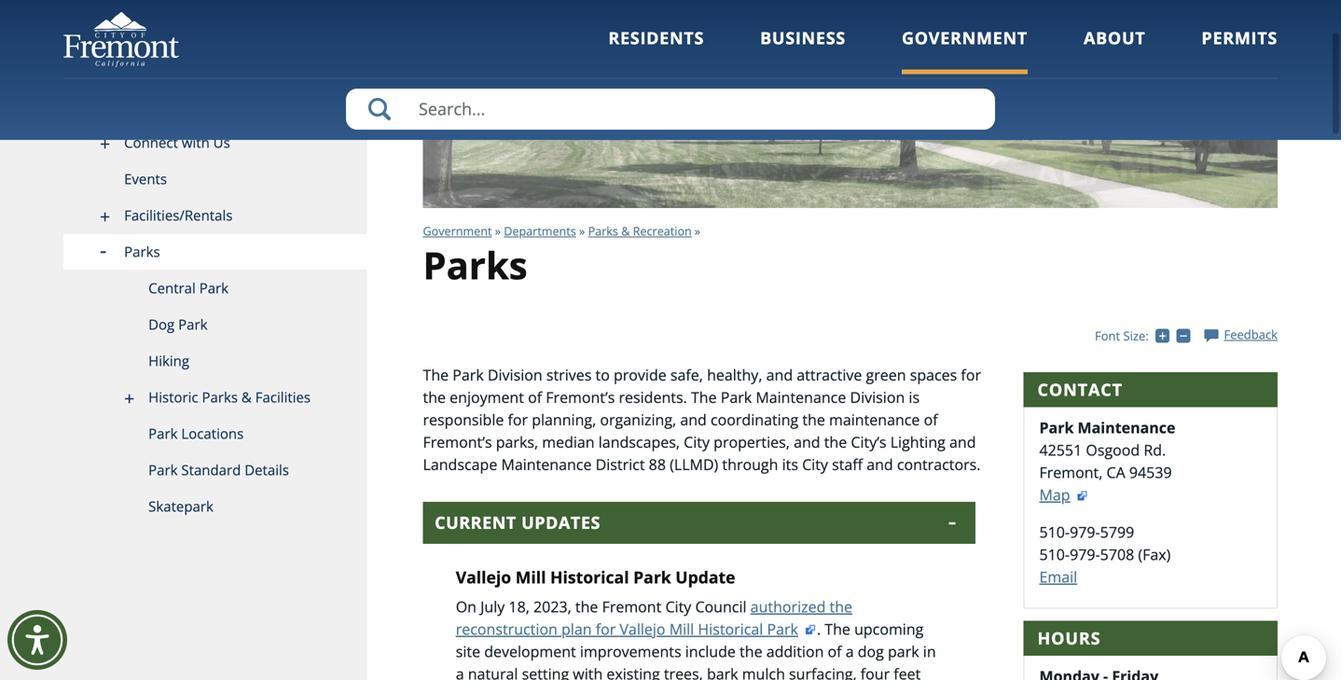 Task type: vqa. For each thing, say whether or not it's contained in the screenshot.
Mission
no



Task type: locate. For each thing, give the bounding box(es) containing it.
on july 18, 2023, the fremont city council
[[456, 597, 751, 617]]

current
[[435, 511, 517, 534]]

for up parks,
[[508, 410, 528, 430]]

979- up 5708
[[1070, 522, 1101, 542]]

park
[[199, 279, 229, 298], [178, 315, 208, 334], [453, 365, 484, 385], [721, 387, 752, 407], [1040, 418, 1074, 438], [148, 424, 178, 443], [148, 461, 178, 480], [634, 566, 672, 588], [768, 619, 799, 639]]

the up responsible
[[423, 365, 449, 385]]

1 horizontal spatial a
[[846, 641, 854, 661]]

and up its
[[794, 432, 821, 452]]

0 horizontal spatial maintenance
[[502, 454, 592, 474]]

0 horizontal spatial of
[[528, 387, 542, 407]]

council
[[696, 597, 747, 617]]

maintenance
[[830, 410, 920, 430]]

park down historic
[[148, 424, 178, 443]]

connect with us link
[[63, 125, 367, 161]]

fremont's up "landscape"
[[423, 432, 492, 452]]

for inside authorized the reconstruction plan for vallejo mill historical park
[[596, 619, 616, 639]]

mill up include
[[670, 619, 694, 639]]

0 vertical spatial fremont's
[[546, 387, 615, 407]]

columnusercontrol4 main content
[[423, 364, 995, 680]]

departments
[[504, 223, 576, 239]]

for
[[962, 365, 982, 385], [508, 410, 528, 430], [596, 619, 616, 639]]

feedback link
[[1205, 326, 1278, 343]]

a left dog
[[846, 641, 854, 661]]

1 vertical spatial vallejo
[[620, 619, 666, 639]]

vallejo
[[456, 566, 512, 588], [620, 619, 666, 639]]

maintenance down attractive
[[756, 387, 847, 407]]

1 horizontal spatial government
[[902, 27, 1028, 49]]

and up (llmd)
[[681, 410, 707, 430]]

parks link
[[63, 234, 367, 271]]

0 horizontal spatial mill
[[516, 566, 546, 588]]

510- up "email" link
[[1040, 545, 1070, 565]]

july
[[481, 597, 505, 617]]

mill inside authorized the reconstruction plan for vallejo mill historical park
[[670, 619, 694, 639]]

0 vertical spatial a
[[846, 641, 854, 661]]

is
[[909, 387, 920, 407]]

parks inside parks 'link'
[[124, 242, 160, 261]]

2 510- from the top
[[1040, 545, 1070, 565]]

enjoyment
[[450, 387, 524, 407]]

&
[[622, 223, 630, 239], [242, 388, 252, 407]]

1 horizontal spatial mill
[[670, 619, 694, 639]]

0 vertical spatial mill
[[516, 566, 546, 588]]

1 vertical spatial historical
[[698, 619, 764, 639]]

city's
[[851, 432, 887, 452]]

park standard details
[[148, 461, 289, 480]]

5708
[[1101, 545, 1135, 565]]

and
[[767, 365, 793, 385], [681, 410, 707, 430], [794, 432, 821, 452], [950, 432, 977, 452], [867, 454, 894, 474]]

attractive
[[797, 365, 863, 385]]

green
[[866, 365, 907, 385]]

1 horizontal spatial the
[[691, 387, 717, 407]]

979- up email
[[1070, 545, 1101, 565]]

authorized the reconstruction plan for vallejo mill historical park link
[[456, 597, 853, 639]]

mill
[[516, 566, 546, 588], [670, 619, 694, 639]]

the up responsible
[[423, 387, 446, 407]]

osgood
[[1087, 440, 1140, 460]]

current updates
[[435, 511, 601, 534]]

upcoming
[[855, 619, 924, 639]]

1 horizontal spatial »
[[580, 223, 585, 239]]

site
[[456, 641, 481, 661]]

- link
[[1177, 327, 1195, 344]]

the
[[423, 365, 449, 385], [691, 387, 717, 407], [825, 619, 851, 639]]

the down safe, in the bottom of the page
[[691, 387, 717, 407]]

0 vertical spatial 979-
[[1070, 522, 1101, 542]]

»
[[495, 223, 501, 239], [580, 223, 585, 239]]

park inside authorized the reconstruction plan for vallejo mill historical park
[[768, 619, 799, 639]]

0 vertical spatial the
[[423, 365, 449, 385]]

1 vertical spatial for
[[508, 410, 528, 430]]

0 vertical spatial historical
[[551, 566, 629, 588]]

map link
[[1040, 485, 1090, 505]]

mill up 18,
[[516, 566, 546, 588]]

existing
[[607, 664, 660, 680]]

1 vertical spatial of
[[924, 410, 938, 430]]

2 horizontal spatial maintenance
[[1078, 418, 1176, 438]]

0 horizontal spatial historical
[[551, 566, 629, 588]]

dog
[[858, 641, 885, 661]]

Search text field
[[346, 89, 996, 130]]

1 vertical spatial a
[[456, 664, 464, 680]]

1 vertical spatial &
[[242, 388, 252, 407]]

properties,
[[714, 432, 790, 452]]

0 vertical spatial vallejo
[[456, 566, 512, 588]]

2 vertical spatial the
[[825, 619, 851, 639]]

(llmd)
[[670, 454, 719, 474]]

0 horizontal spatial »
[[495, 223, 501, 239]]

0 vertical spatial for
[[962, 365, 982, 385]]

maintenance down median
[[502, 454, 592, 474]]

1 vertical spatial 979-
[[1070, 545, 1101, 565]]

1 horizontal spatial vallejo
[[620, 619, 666, 639]]

vallejo inside authorized the reconstruction plan for vallejo mill historical park
[[620, 619, 666, 639]]

park down parks 'link'
[[199, 279, 229, 298]]

.
[[817, 619, 821, 639]]

park down healthy,
[[721, 387, 752, 407]]

0 vertical spatial 510-
[[1040, 522, 1070, 542]]

parks down hiking link
[[202, 388, 238, 407]]

0 horizontal spatial with
[[182, 133, 210, 152]]

with left us
[[182, 133, 210, 152]]

dog park link
[[63, 307, 367, 343]]

510- down map
[[1040, 522, 1070, 542]]

park inside central park link
[[199, 279, 229, 298]]

city
[[684, 432, 710, 452], [803, 454, 829, 474], [666, 597, 692, 617]]

city right its
[[803, 454, 829, 474]]

a
[[846, 641, 854, 661], [456, 664, 464, 680]]

1 horizontal spatial with
[[573, 664, 603, 680]]

1 vertical spatial government link
[[423, 223, 492, 239]]

1 vertical spatial government
[[423, 223, 492, 239]]

0 vertical spatial city
[[684, 432, 710, 452]]

the inside . the upcoming site development improvements include the addition of a dog park in a natural setting with existing trees, bark mulch surfacing, four fe
[[740, 641, 763, 661]]

parks,
[[496, 432, 539, 452]]

0 vertical spatial division
[[488, 365, 543, 385]]

locations
[[181, 424, 244, 443]]

parks
[[588, 223, 619, 239], [423, 239, 528, 290], [124, 242, 160, 261], [202, 388, 238, 407]]

0 horizontal spatial &
[[242, 388, 252, 407]]

of
[[528, 387, 542, 407], [924, 410, 938, 430], [828, 641, 842, 661]]

1 horizontal spatial &
[[622, 223, 630, 239]]

government link
[[902, 27, 1028, 74], [423, 223, 492, 239]]

0 horizontal spatial division
[[488, 365, 543, 385]]

government for government » departments » parks & recreation parks
[[423, 223, 492, 239]]

trees,
[[664, 664, 703, 680]]

fremont's
[[546, 387, 615, 407], [423, 432, 492, 452]]

park maintenance 42551 osgood rd. fremont, ca  94539 map
[[1040, 418, 1176, 505]]

to
[[596, 365, 610, 385]]

and down city's
[[867, 454, 894, 474]]

979-
[[1070, 522, 1101, 542], [1070, 545, 1101, 565]]

historical up on july 18, 2023, the fremont city council
[[551, 566, 629, 588]]

about
[[1084, 27, 1146, 49]]

with
[[182, 133, 210, 152], [573, 664, 603, 680]]

the right 'authorized'
[[830, 597, 853, 617]]

park image
[[423, 52, 1279, 208]]

& left recreation
[[622, 223, 630, 239]]

0 vertical spatial maintenance
[[756, 387, 847, 407]]

2 horizontal spatial for
[[962, 365, 982, 385]]

0 vertical spatial &
[[622, 223, 630, 239]]

2 vertical spatial city
[[666, 597, 692, 617]]

0 horizontal spatial government link
[[423, 223, 492, 239]]

1 vertical spatial fremont's
[[423, 432, 492, 452]]

510-
[[1040, 522, 1070, 542], [1040, 545, 1070, 565]]

facilities
[[255, 388, 311, 407]]

of up planning,
[[528, 387, 542, 407]]

510-979-5799 510-979-5708 (fax) email
[[1040, 522, 1171, 587]]

park inside dog park link
[[178, 315, 208, 334]]

surfacing,
[[789, 664, 857, 680]]

a down site
[[456, 664, 464, 680]]

the down attractive
[[803, 410, 826, 430]]

park inside park locations link
[[148, 424, 178, 443]]

events
[[124, 169, 167, 188]]

park locations
[[148, 424, 244, 443]]

parks up central
[[124, 242, 160, 261]]

organizing,
[[600, 410, 677, 430]]

mulch
[[743, 664, 786, 680]]

2 vertical spatial for
[[596, 619, 616, 639]]

1 vertical spatial the
[[691, 387, 717, 407]]

maintenance inside park maintenance 42551 osgood rd. fremont, ca  94539 map
[[1078, 418, 1176, 438]]

staff
[[832, 454, 863, 474]]

central
[[148, 279, 196, 298]]

vallejo down fremont
[[620, 619, 666, 639]]

1 vertical spatial division
[[851, 387, 905, 407]]

parks & recreation link
[[588, 223, 692, 239]]

fremont,
[[1040, 462, 1103, 482]]

1 vertical spatial with
[[573, 664, 603, 680]]

city down update
[[666, 597, 692, 617]]

of inside . the upcoming site development improvements include the addition of a dog park in a natural setting with existing trees, bark mulch surfacing, four fe
[[828, 641, 842, 661]]

vallejo up the july
[[456, 566, 512, 588]]

2 vertical spatial of
[[828, 641, 842, 661]]

& left the facilities
[[242, 388, 252, 407]]

1 horizontal spatial for
[[596, 619, 616, 639]]

facilities/rentals
[[124, 206, 233, 225]]

2 horizontal spatial the
[[825, 619, 851, 639]]

park up 42551
[[1040, 418, 1074, 438]]

1 horizontal spatial historical
[[698, 619, 764, 639]]

park right "dog"
[[178, 315, 208, 334]]

0 vertical spatial government
[[902, 27, 1028, 49]]

0 horizontal spatial government
[[423, 223, 492, 239]]

division up enjoyment
[[488, 365, 543, 385]]

» left the departments
[[495, 223, 501, 239]]

2 vertical spatial maintenance
[[502, 454, 592, 474]]

with right setting
[[573, 664, 603, 680]]

maintenance up osgood
[[1078, 418, 1176, 438]]

details
[[245, 461, 289, 480]]

park up enjoyment
[[453, 365, 484, 385]]

historical down council
[[698, 619, 764, 639]]

+ link
[[1156, 327, 1177, 344]]

fremont's down strives
[[546, 387, 615, 407]]

0 horizontal spatial a
[[456, 664, 464, 680]]

1 horizontal spatial of
[[828, 641, 842, 661]]

city up (llmd)
[[684, 432, 710, 452]]

1 vertical spatial mill
[[670, 619, 694, 639]]

dog park
[[148, 315, 208, 334]]

for down on july 18, 2023, the fremont city council
[[596, 619, 616, 639]]

park up skatepark
[[148, 461, 178, 480]]

2 979- from the top
[[1070, 545, 1101, 565]]

park down 'authorized'
[[768, 619, 799, 639]]

1 » from the left
[[495, 223, 501, 239]]

the up mulch at the right bottom of the page
[[740, 641, 763, 661]]

healthy,
[[707, 365, 763, 385]]

1 vertical spatial 510-
[[1040, 545, 1070, 565]]

0 vertical spatial of
[[528, 387, 542, 407]]

of up surfacing,
[[828, 641, 842, 661]]

district
[[596, 454, 645, 474]]

residents link
[[609, 27, 705, 74]]

division up maintenance
[[851, 387, 905, 407]]

rd.
[[1144, 440, 1167, 460]]

1 horizontal spatial maintenance
[[756, 387, 847, 407]]

0 horizontal spatial vallejo
[[456, 566, 512, 588]]

ca nursery (2) image
[[423, 52, 1278, 208]]

skatepark link
[[63, 489, 367, 525]]

1 vertical spatial maintenance
[[1078, 418, 1176, 438]]

division
[[488, 365, 543, 385], [851, 387, 905, 407]]

of up lighting
[[924, 410, 938, 430]]

0 vertical spatial government link
[[902, 27, 1028, 74]]

government inside government » departments » parks & recreation parks
[[423, 223, 492, 239]]

2 » from the left
[[580, 223, 585, 239]]

the
[[423, 387, 446, 407], [803, 410, 826, 430], [825, 432, 848, 452], [576, 597, 599, 617], [830, 597, 853, 617], [740, 641, 763, 661]]

for right "spaces"
[[962, 365, 982, 385]]

» right departments link
[[580, 223, 585, 239]]

the right .
[[825, 619, 851, 639]]



Task type: describe. For each thing, give the bounding box(es) containing it.
permits
[[1202, 27, 1278, 49]]

include
[[686, 641, 736, 661]]

email
[[1040, 567, 1078, 587]]

2023,
[[534, 597, 572, 617]]

government » departments » parks & recreation parks
[[423, 223, 692, 290]]

skatepark
[[148, 497, 214, 516]]

through
[[723, 454, 779, 474]]

0 horizontal spatial for
[[508, 410, 528, 430]]

connect with us
[[124, 133, 230, 152]]

park inside park standard details 'link'
[[148, 461, 178, 480]]

parks inside historic parks & facilities "link"
[[202, 388, 238, 407]]

business link
[[761, 27, 846, 74]]

the inside authorized the reconstruction plan for vallejo mill historical park
[[830, 597, 853, 617]]

and up contractors.
[[950, 432, 977, 452]]

1 979- from the top
[[1070, 522, 1101, 542]]

on
[[456, 597, 477, 617]]

park
[[888, 641, 920, 661]]

central park link
[[63, 271, 367, 307]]

hiking link
[[63, 343, 367, 380]]

connect
[[124, 133, 178, 152]]

authorized the reconstruction plan for vallejo mill historical park
[[456, 597, 853, 639]]

18,
[[509, 597, 530, 617]]

94539
[[1130, 462, 1173, 482]]

1 horizontal spatial division
[[851, 387, 905, 407]]

responsible
[[423, 410, 504, 430]]

strives
[[547, 365, 592, 385]]

5799
[[1101, 522, 1135, 542]]

business
[[761, 27, 846, 49]]

parks left recreation
[[588, 223, 619, 239]]

safe,
[[671, 365, 704, 385]]

residents.
[[619, 387, 688, 407]]

2 horizontal spatial of
[[924, 410, 938, 430]]

size:
[[1124, 327, 1149, 344]]

historic parks & facilities
[[148, 388, 311, 407]]

park standard details link
[[63, 453, 367, 489]]

0 vertical spatial with
[[182, 133, 210, 152]]

about link
[[1084, 27, 1146, 74]]

map
[[1040, 485, 1071, 505]]

permits link
[[1202, 27, 1278, 74]]

coordinating
[[711, 410, 799, 430]]

in
[[924, 641, 937, 661]]

improvements
[[580, 641, 682, 661]]

the up staff
[[825, 432, 848, 452]]

landscapes,
[[599, 432, 680, 452]]

reconstruction
[[456, 619, 558, 639]]

feedback
[[1225, 326, 1278, 343]]

historic parks & facilities link
[[63, 380, 367, 416]]

-
[[1191, 327, 1195, 344]]

events link
[[63, 161, 367, 198]]

plan
[[562, 619, 592, 639]]

1 horizontal spatial fremont's
[[546, 387, 615, 407]]

contractors.
[[898, 454, 981, 474]]

planning,
[[532, 410, 597, 430]]

update
[[676, 566, 736, 588]]

provide
[[614, 365, 667, 385]]

ca
[[1107, 462, 1126, 482]]

& inside "link"
[[242, 388, 252, 407]]

vallejo mill historical park update
[[456, 566, 736, 588]]

spaces
[[910, 365, 958, 385]]

median
[[542, 432, 595, 452]]

historical inside authorized the reconstruction plan for vallejo mill historical park
[[698, 619, 764, 639]]

parks down the departments
[[423, 239, 528, 290]]

bark
[[707, 664, 739, 680]]

1 vertical spatial city
[[803, 454, 829, 474]]

the up plan on the left bottom of the page
[[576, 597, 599, 617]]

park locations link
[[63, 416, 367, 453]]

1 510- from the top
[[1040, 522, 1070, 542]]

font size: link
[[1096, 327, 1149, 344]]

central park
[[148, 279, 229, 298]]

and right healthy,
[[767, 365, 793, 385]]

42551
[[1040, 440, 1083, 460]]

+
[[1170, 327, 1177, 344]]

lighting
[[891, 432, 946, 452]]

facilities/rentals link
[[63, 198, 367, 234]]

88
[[649, 454, 666, 474]]

0 horizontal spatial fremont's
[[423, 432, 492, 452]]

contact
[[1038, 378, 1123, 401]]

the park division strives to provide safe, healthy, and attractive green spaces for the enjoyment of fremont's residents. the park maintenance division is responsible for planning, organizing, and coordinating the maintenance of fremont's parks, median landscapes, city properties, and the city's lighting and landscape maintenance district 88 (llmd) through its city staff and contractors.
[[423, 365, 982, 474]]

us
[[213, 133, 230, 152]]

historic
[[148, 388, 198, 407]]

standard
[[181, 461, 241, 480]]

1 horizontal spatial government link
[[902, 27, 1028, 74]]

email link
[[1040, 567, 1078, 587]]

park inside park maintenance 42551 osgood rd. fremont, ca  94539 map
[[1040, 418, 1074, 438]]

residents
[[609, 27, 705, 49]]

government for government
[[902, 27, 1028, 49]]

hours
[[1038, 627, 1102, 650]]

authorized
[[751, 597, 826, 617]]

fremont
[[602, 597, 662, 617]]

the inside . the upcoming site development improvements include the addition of a dog park in a natural setting with existing trees, bark mulch surfacing, four fe
[[825, 619, 851, 639]]

park up fremont
[[634, 566, 672, 588]]

with inside . the upcoming site development improvements include the addition of a dog park in a natural setting with existing trees, bark mulch surfacing, four fe
[[573, 664, 603, 680]]

& inside government » departments » parks & recreation parks
[[622, 223, 630, 239]]

departments link
[[504, 223, 576, 239]]

0 horizontal spatial the
[[423, 365, 449, 385]]

addition
[[767, 641, 824, 661]]



